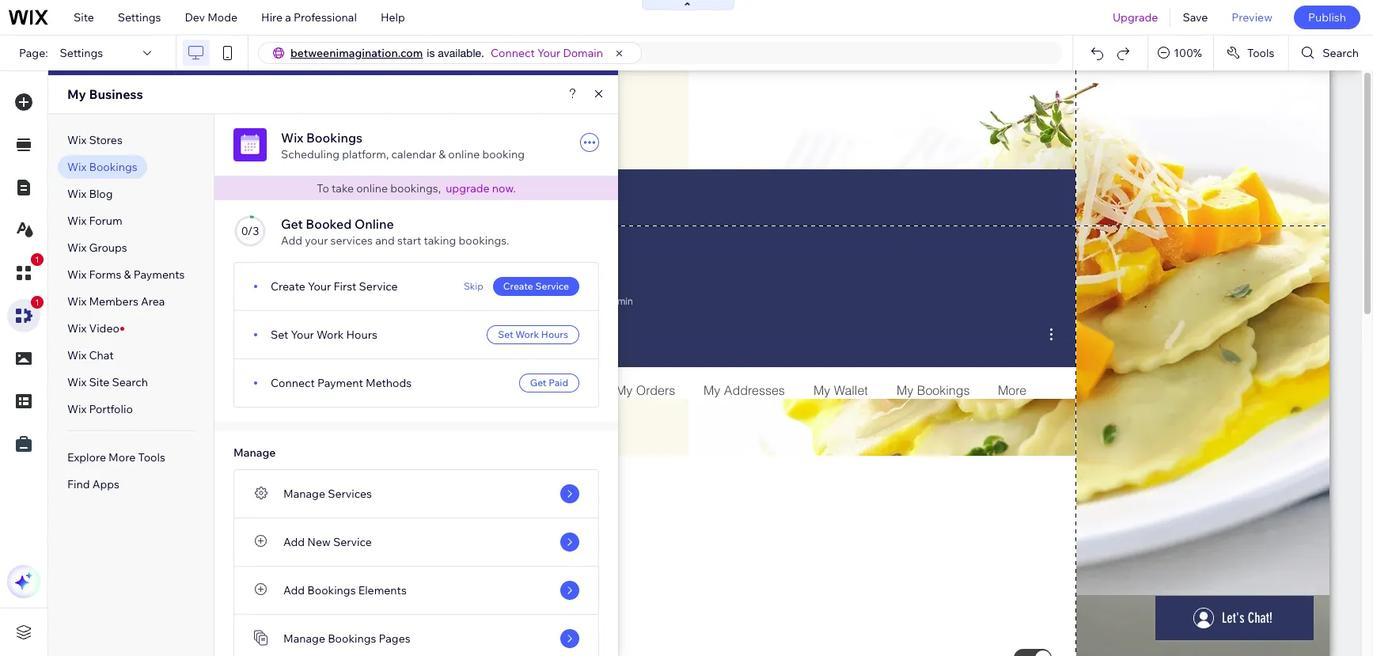 Task type: locate. For each thing, give the bounding box(es) containing it.
wix for wix bookings
[[67, 160, 86, 174]]

wix
[[281, 130, 303, 146], [67, 133, 86, 147], [67, 160, 86, 174], [67, 187, 86, 201], [67, 214, 86, 228], [67, 241, 86, 255], [67, 267, 86, 282], [67, 294, 86, 309], [67, 321, 86, 336], [67, 348, 86, 362], [67, 375, 86, 389], [67, 402, 86, 416]]

search inside search 'button'
[[1323, 46, 1359, 60]]

bookings down add new service
[[307, 583, 356, 597]]

get inside button
[[530, 377, 546, 389]]

& right forms
[[124, 267, 131, 282]]

dev mode
[[185, 10, 237, 25]]

get
[[281, 216, 303, 232], [530, 377, 546, 389]]

1 horizontal spatial hours
[[541, 328, 568, 340]]

& inside wix bookings scheduling platform, calendar & online booking
[[439, 147, 446, 161]]

0 vertical spatial get
[[281, 216, 303, 232]]

wix left forms
[[67, 267, 86, 282]]

save button
[[1171, 0, 1220, 35]]

members
[[89, 294, 138, 309]]

site up wix portfolio
[[89, 375, 109, 389]]

&
[[439, 147, 446, 161], [124, 267, 131, 282]]

tools right more
[[138, 450, 165, 465]]

1 horizontal spatial settings
[[118, 10, 161, 25]]

manage for manage services
[[283, 487, 325, 501]]

wix left portfolio
[[67, 402, 86, 416]]

wix for wix chat
[[67, 348, 86, 362]]

wix forms & payments
[[67, 267, 185, 282]]

hours
[[346, 328, 377, 342], [541, 328, 568, 340]]

service right the new
[[333, 535, 372, 549]]

take
[[332, 181, 354, 195]]

wix bookings image
[[233, 128, 267, 161]]

1 left members
[[35, 298, 40, 307]]

your left domain
[[537, 46, 561, 60]]

and
[[375, 233, 395, 248]]

2 vertical spatial your
[[291, 328, 314, 342]]

bookings up scheduling at the top left of the page
[[306, 130, 363, 146]]

add left your
[[281, 233, 302, 248]]

settings up the my
[[60, 46, 103, 60]]

wix bookings
[[67, 160, 137, 174]]

0 horizontal spatial settings
[[60, 46, 103, 60]]

mode
[[207, 10, 237, 25]]

wix stores
[[67, 133, 122, 147]]

wix for wix groups
[[67, 241, 86, 255]]

0 vertical spatial connect
[[491, 46, 535, 60]]

0 vertical spatial site
[[74, 10, 94, 25]]

your for service
[[308, 279, 331, 294]]

create for create your first service
[[271, 279, 305, 294]]

1 horizontal spatial create
[[503, 280, 533, 292]]

bookings left pages
[[328, 632, 376, 646]]

create service
[[503, 280, 569, 292]]

wix for wix members area
[[67, 294, 86, 309]]

0 horizontal spatial online
[[356, 181, 388, 195]]

hours down first
[[346, 328, 377, 342]]

wix left chat
[[67, 348, 86, 362]]

0 horizontal spatial hours
[[346, 328, 377, 342]]

wix for wix portfolio
[[67, 402, 86, 416]]

dev
[[185, 10, 205, 25]]

online inside to take online bookings, upgrade now.
[[356, 181, 388, 195]]

2 1 from the top
[[35, 298, 40, 307]]

1 vertical spatial add
[[283, 535, 305, 549]]

1 horizontal spatial &
[[439, 147, 446, 161]]

connect left payment
[[271, 376, 315, 390]]

get left paid
[[530, 377, 546, 389]]

bookings for wix bookings scheduling platform, calendar & online booking
[[306, 130, 363, 146]]

0 horizontal spatial connect
[[271, 376, 315, 390]]

0 horizontal spatial work
[[317, 328, 344, 342]]

add
[[281, 233, 302, 248], [283, 535, 305, 549], [283, 583, 305, 597]]

first
[[334, 279, 356, 294]]

1 button
[[7, 253, 44, 290], [7, 296, 44, 332]]

1 vertical spatial your
[[308, 279, 331, 294]]

bookings for add bookings elements
[[307, 583, 356, 597]]

wix left stores
[[67, 133, 86, 147]]

set
[[271, 328, 288, 342], [498, 328, 513, 340]]

professional
[[294, 10, 357, 25]]

your
[[537, 46, 561, 60], [308, 279, 331, 294], [291, 328, 314, 342]]

hours up paid
[[541, 328, 568, 340]]

services
[[330, 233, 373, 248]]

wix members area
[[67, 294, 165, 309]]

1 button left 'wix groups' on the top
[[7, 253, 44, 290]]

1 horizontal spatial get
[[530, 377, 546, 389]]

1 vertical spatial 1 button
[[7, 296, 44, 332]]

1 horizontal spatial tools
[[1247, 46, 1274, 60]]

wix portfolio
[[67, 402, 133, 416]]

connect
[[491, 46, 535, 60], [271, 376, 315, 390]]

work inside button
[[515, 328, 539, 340]]

bookings down stores
[[89, 160, 137, 174]]

manage bookings pages
[[283, 632, 410, 646]]

get left booked
[[281, 216, 303, 232]]

1 left 'wix groups' on the top
[[35, 255, 40, 264]]

0 vertical spatial 1
[[35, 255, 40, 264]]

1 vertical spatial 1
[[35, 298, 40, 307]]

manage
[[233, 446, 276, 460], [283, 487, 325, 501], [283, 632, 325, 646]]

your for hours
[[291, 328, 314, 342]]

get inside get booked online add your services and start taking bookings.
[[281, 216, 303, 232]]

settings left dev
[[118, 10, 161, 25]]

work
[[317, 328, 344, 342], [515, 328, 539, 340]]

forum
[[89, 214, 122, 228]]

0 horizontal spatial create
[[271, 279, 305, 294]]

100%
[[1174, 46, 1202, 60]]

1
[[35, 255, 40, 264], [35, 298, 40, 307]]

bookings for wix bookings
[[89, 160, 137, 174]]

work down create service button
[[515, 328, 539, 340]]

0 vertical spatial search
[[1323, 46, 1359, 60]]

2 vertical spatial manage
[[283, 632, 325, 646]]

work down create your first service
[[317, 328, 344, 342]]

1 vertical spatial &
[[124, 267, 131, 282]]

wix up scheduling at the top left of the page
[[281, 130, 303, 146]]

get for booked
[[281, 216, 303, 232]]

my business
[[67, 86, 143, 102]]

stores
[[89, 133, 122, 147]]

1 button left "wix video"
[[7, 296, 44, 332]]

services
[[328, 487, 372, 501]]

bookings.
[[459, 233, 509, 248]]

0 vertical spatial add
[[281, 233, 302, 248]]

wix down wix chat
[[67, 375, 86, 389]]

connect right available.
[[491, 46, 535, 60]]

create down your
[[271, 279, 305, 294]]

1 vertical spatial manage
[[283, 487, 325, 501]]

wix inside wix bookings scheduling platform, calendar & online booking
[[281, 130, 303, 146]]

service
[[359, 279, 398, 294], [535, 280, 569, 292], [333, 535, 372, 549]]

tools down preview
[[1247, 46, 1274, 60]]

betweenimagination.com
[[290, 46, 423, 60]]

1 horizontal spatial online
[[448, 147, 480, 161]]

skip
[[464, 280, 483, 292]]

0 vertical spatial &
[[439, 147, 446, 161]]

search
[[1323, 46, 1359, 60], [112, 375, 148, 389]]

manage for manage bookings pages
[[283, 632, 325, 646]]

set your work hours
[[271, 328, 377, 342]]

0 vertical spatial manage
[[233, 446, 276, 460]]

publish
[[1308, 10, 1346, 25]]

0 horizontal spatial get
[[281, 216, 303, 232]]

0 horizontal spatial set
[[271, 328, 288, 342]]

0 horizontal spatial &
[[124, 267, 131, 282]]

set down create your first service
[[271, 328, 288, 342]]

set down create service button
[[498, 328, 513, 340]]

site
[[74, 10, 94, 25], [89, 375, 109, 389]]

search up portfolio
[[112, 375, 148, 389]]

wix up "wix video"
[[67, 294, 86, 309]]

online
[[448, 147, 480, 161], [356, 181, 388, 195]]

1 vertical spatial get
[[530, 377, 546, 389]]

wix up wix blog
[[67, 160, 86, 174]]

0 vertical spatial tools
[[1247, 46, 1274, 60]]

your
[[305, 233, 328, 248]]

add down add new service
[[283, 583, 305, 597]]

payments
[[134, 267, 185, 282]]

create right skip
[[503, 280, 533, 292]]

online up "upgrade"
[[448, 147, 480, 161]]

wix video
[[67, 321, 119, 336]]

wix left forum
[[67, 214, 86, 228]]

1 horizontal spatial search
[[1323, 46, 1359, 60]]

tools
[[1247, 46, 1274, 60], [138, 450, 165, 465]]

site up the my
[[74, 10, 94, 25]]

create service button
[[493, 277, 579, 296]]

1 vertical spatial search
[[112, 375, 148, 389]]

wix for wix blog
[[67, 187, 86, 201]]

hire a professional
[[261, 10, 357, 25]]

wix left "blog"
[[67, 187, 86, 201]]

2 vertical spatial add
[[283, 583, 305, 597]]

wix site search
[[67, 375, 148, 389]]

settings
[[118, 10, 161, 25], [60, 46, 103, 60]]

0 vertical spatial 1 button
[[7, 253, 44, 290]]

create
[[271, 279, 305, 294], [503, 280, 533, 292]]

your down create your first service
[[291, 328, 314, 342]]

bookings inside wix bookings scheduling platform, calendar & online booking
[[306, 130, 363, 146]]

calendar
[[391, 147, 436, 161]]

search down publish
[[1323, 46, 1359, 60]]

tools inside button
[[1247, 46, 1274, 60]]

0 vertical spatial online
[[448, 147, 480, 161]]

1 horizontal spatial work
[[515, 328, 539, 340]]

wix forum
[[67, 214, 122, 228]]

0/3 progress bar
[[233, 214, 267, 248]]

tools button
[[1214, 36, 1289, 70]]

1 vertical spatial tools
[[138, 450, 165, 465]]

hours inside button
[[541, 328, 568, 340]]

wix left video
[[67, 321, 86, 336]]

elements
[[358, 583, 407, 597]]

set inside button
[[498, 328, 513, 340]]

add for add new service
[[283, 535, 305, 549]]

service up set work hours
[[535, 280, 569, 292]]

blog
[[89, 187, 113, 201]]

online right take
[[356, 181, 388, 195]]

your left first
[[308, 279, 331, 294]]

bookings
[[306, 130, 363, 146], [89, 160, 137, 174], [307, 583, 356, 597], [328, 632, 376, 646]]

wix for wix forum
[[67, 214, 86, 228]]

create inside create service button
[[503, 280, 533, 292]]

1 vertical spatial online
[[356, 181, 388, 195]]

1 horizontal spatial set
[[498, 328, 513, 340]]

& right the calendar
[[439, 147, 446, 161]]

my
[[67, 86, 86, 102]]

0/3
[[241, 224, 259, 238]]

create for create service
[[503, 280, 533, 292]]

wix left 'groups'
[[67, 241, 86, 255]]

add left the new
[[283, 535, 305, 549]]



Task type: vqa. For each thing, say whether or not it's contained in the screenshot.
the topmost the Page
no



Task type: describe. For each thing, give the bounding box(es) containing it.
online
[[354, 216, 394, 232]]

publish button
[[1294, 6, 1360, 29]]

set work hours button
[[487, 325, 579, 344]]

online inside wix bookings scheduling platform, calendar & online booking
[[448, 147, 480, 161]]

methods
[[366, 376, 412, 390]]

1 1 from the top
[[35, 255, 40, 264]]

available.
[[438, 47, 484, 59]]

0 vertical spatial your
[[537, 46, 561, 60]]

wix for wix video
[[67, 321, 86, 336]]

2 1 button from the top
[[7, 296, 44, 332]]

groups
[[89, 241, 127, 255]]

0 horizontal spatial search
[[112, 375, 148, 389]]

area
[[141, 294, 165, 309]]

explore
[[67, 450, 106, 465]]

set work hours
[[498, 328, 568, 340]]

bookings,
[[390, 181, 441, 195]]

service right first
[[359, 279, 398, 294]]

domain
[[563, 46, 603, 60]]

1 horizontal spatial connect
[[491, 46, 535, 60]]

get paid button
[[519, 374, 579, 393]]

find
[[67, 477, 90, 491]]

now.
[[492, 181, 516, 196]]

paid
[[549, 377, 568, 389]]

1 1 button from the top
[[7, 253, 44, 290]]

apps
[[92, 477, 119, 491]]

add for add bookings elements
[[283, 583, 305, 597]]

upgrade now. button
[[446, 181, 516, 196]]

wix blog
[[67, 187, 113, 201]]

explore more tools
[[67, 450, 165, 465]]

search button
[[1289, 36, 1373, 70]]

booking
[[482, 147, 525, 161]]

set for set work hours
[[498, 328, 513, 340]]

forms
[[89, 267, 121, 282]]

business
[[89, 86, 143, 102]]

upgrade
[[446, 181, 490, 196]]

wix for wix stores
[[67, 133, 86, 147]]

more
[[108, 450, 136, 465]]

new
[[307, 535, 331, 549]]

get for paid
[[530, 377, 546, 389]]

0 horizontal spatial tools
[[138, 450, 165, 465]]

video
[[89, 321, 119, 336]]

payment
[[317, 376, 363, 390]]

help
[[381, 10, 405, 25]]

preview button
[[1220, 0, 1284, 35]]

manage for manage
[[233, 446, 276, 460]]

wix for wix bookings scheduling platform, calendar & online booking
[[281, 130, 303, 146]]

add inside get booked online add your services and start taking bookings.
[[281, 233, 302, 248]]

a
[[285, 10, 291, 25]]

get booked online add your services and start taking bookings.
[[281, 216, 509, 248]]

manage services
[[283, 487, 372, 501]]

is
[[427, 47, 435, 59]]

get paid
[[530, 377, 568, 389]]

platform,
[[342, 147, 389, 161]]

upgrade
[[1113, 10, 1158, 25]]

hire
[[261, 10, 283, 25]]

connect payment methods
[[271, 376, 412, 390]]

chat
[[89, 348, 114, 362]]

wix for wix forms & payments
[[67, 267, 86, 282]]

1 vertical spatial site
[[89, 375, 109, 389]]

100% button
[[1148, 36, 1213, 70]]

taking
[[424, 233, 456, 248]]

scheduling
[[281, 147, 340, 161]]

wix for wix site search
[[67, 375, 86, 389]]

preview
[[1232, 10, 1272, 25]]

pages
[[379, 632, 410, 646]]

to take online bookings, upgrade now.
[[317, 181, 516, 196]]

to
[[317, 181, 329, 195]]

set for set your work hours
[[271, 328, 288, 342]]

1 vertical spatial settings
[[60, 46, 103, 60]]

1 vertical spatial connect
[[271, 376, 315, 390]]

add bookings elements
[[283, 583, 407, 597]]

bookings for manage bookings pages
[[328, 632, 376, 646]]

service inside button
[[535, 280, 569, 292]]

booked
[[306, 216, 352, 232]]

start
[[397, 233, 421, 248]]

portfolio
[[89, 402, 133, 416]]

wix chat
[[67, 348, 114, 362]]

wix bookings scheduling platform, calendar & online booking
[[281, 130, 525, 161]]

add new service
[[283, 535, 372, 549]]

is available. connect your domain
[[427, 46, 603, 60]]

save
[[1183, 10, 1208, 25]]

wix groups
[[67, 241, 127, 255]]

create your first service
[[271, 279, 398, 294]]

0 vertical spatial settings
[[118, 10, 161, 25]]

skip button
[[464, 277, 483, 296]]

find apps
[[67, 477, 119, 491]]



